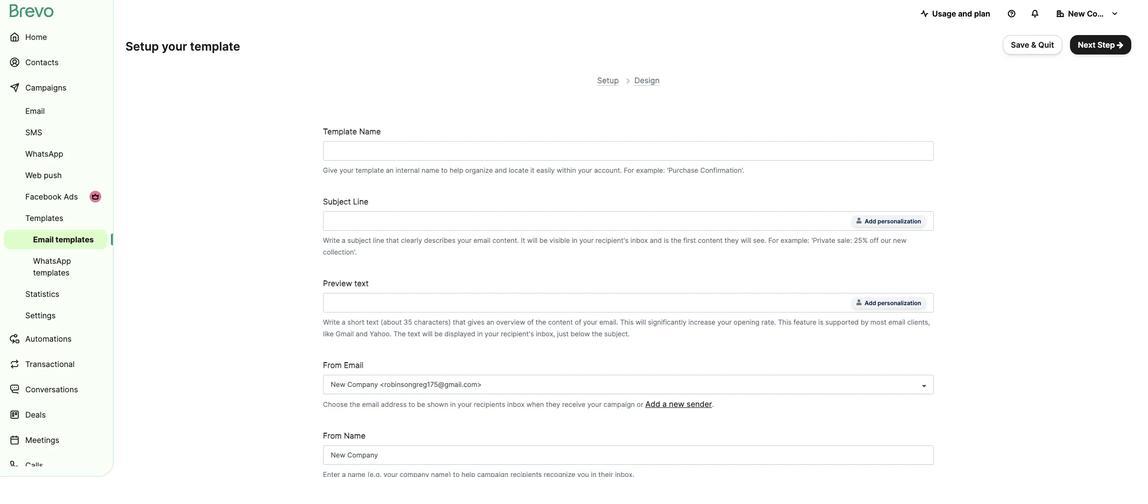 Task type: locate. For each thing, give the bounding box(es) containing it.
inbox
[[631, 236, 648, 244], [508, 400, 525, 408]]

write up like
[[323, 318, 340, 326]]

text right preview at the bottom of the page
[[355, 278, 369, 288]]

1 horizontal spatial template
[[356, 166, 384, 174]]

line
[[353, 197, 369, 206]]

of up below
[[575, 318, 582, 326]]

web push link
[[4, 166, 107, 185]]

1 vertical spatial new
[[669, 399, 685, 409]]

0 vertical spatial is
[[664, 236, 669, 244]]

that
[[386, 236, 399, 244], [453, 318, 466, 326]]

0 vertical spatial text
[[355, 278, 369, 288]]

the right choose
[[350, 400, 360, 408]]

push
[[44, 170, 62, 180]]

preview text
[[323, 278, 369, 288]]

be left visible
[[540, 236, 548, 244]]

add up off
[[865, 217, 877, 225]]

a up "collection'."
[[342, 236, 346, 244]]

2 add personalization from the top
[[865, 299, 922, 307]]

usage and plan
[[933, 9, 991, 19]]

1 horizontal spatial content
[[698, 236, 723, 244]]

a right or
[[663, 399, 667, 409]]

whatsapp for whatsapp templates
[[33, 256, 71, 266]]

in right shown at bottom left
[[450, 400, 456, 408]]

1 vertical spatial to
[[409, 400, 415, 408]]

subject
[[323, 197, 351, 206]]

for
[[624, 166, 635, 174], [769, 236, 779, 244]]

name for template name
[[359, 126, 381, 136]]

gmail
[[336, 329, 354, 338]]

1 vertical spatial they
[[546, 400, 561, 408]]

templates for whatsapp templates
[[33, 268, 70, 278]]

new
[[1069, 9, 1086, 19]]

'private
[[812, 236, 836, 244]]

and left first
[[650, 236, 662, 244]]

save & quit button
[[1003, 35, 1063, 55]]

to left help on the left of page
[[441, 166, 448, 174]]

be
[[540, 236, 548, 244], [435, 329, 443, 338], [417, 400, 426, 408]]

templates inside the whatsapp templates
[[33, 268, 70, 278]]

1 vertical spatial name
[[344, 431, 366, 441]]

write inside write a short text (about 35 characters) that gives an overview of the content of your email. this will significantly increase your opening rate. this feature is supported by most email clients, like gmail and yahoo. the text will be displayed in your recipient's inbox, just below the subject.
[[323, 318, 340, 326]]

0 vertical spatial new
[[894, 236, 907, 244]]

1 horizontal spatial is
[[819, 318, 824, 326]]

email left address
[[362, 400, 379, 408]]

email templates link
[[4, 230, 107, 249]]

significantly
[[648, 318, 687, 326]]

0 vertical spatial templates
[[56, 235, 94, 244]]

new left sender
[[669, 399, 685, 409]]

0 horizontal spatial content
[[549, 318, 573, 326]]

0 horizontal spatial this
[[621, 318, 634, 326]]

1 horizontal spatial that
[[453, 318, 466, 326]]

0 horizontal spatial email
[[362, 400, 379, 408]]

left___rvooi image
[[92, 193, 99, 201]]

below
[[571, 329, 590, 338]]

1 vertical spatial add personalization button
[[852, 297, 927, 309]]

campaign
[[604, 400, 635, 408]]

be left shown at bottom left
[[417, 400, 426, 408]]

conversations link
[[4, 378, 107, 401]]

2 of from the left
[[575, 318, 582, 326]]

0 horizontal spatial an
[[386, 166, 394, 174]]

for right see.
[[769, 236, 779, 244]]

visible
[[550, 236, 570, 244]]

ads
[[64, 192, 78, 202]]

example: left 'purchase
[[637, 166, 665, 174]]

0 vertical spatial personalization
[[878, 217, 922, 225]]

add
[[865, 217, 877, 225], [865, 299, 877, 307], [646, 399, 661, 409]]

text up yahoo. on the bottom left
[[367, 318, 379, 326]]

1 horizontal spatial to
[[441, 166, 448, 174]]

recipient's inside write a subject line that clearly describes your email content. it will be visible in your recipient's inbox and is the first content they will see. for example: 'private sale: 25% off our new collection'.
[[596, 236, 629, 244]]

is inside write a short text (about 35 characters) that gives an overview of the content of your email. this will significantly increase your opening rate. this feature is supported by most email clients, like gmail and yahoo. the text will be displayed in your recipient's inbox, just below the subject.
[[819, 318, 824, 326]]

name for from name
[[344, 431, 366, 441]]

be down the characters)
[[435, 329, 443, 338]]

that right line
[[386, 236, 399, 244]]

1 from from the top
[[323, 360, 342, 370]]

content up just
[[549, 318, 573, 326]]

whatsapp
[[25, 149, 63, 159], [33, 256, 71, 266]]

2 vertical spatial email
[[344, 360, 364, 370]]

by
[[861, 318, 869, 326]]

1 vertical spatial email
[[889, 318, 906, 326]]

from down choose
[[323, 431, 342, 441]]

and left 'plan' at right
[[959, 9, 973, 19]]

web push
[[25, 170, 62, 180]]

add for preview text
[[865, 299, 877, 307]]

personalization for subject line
[[878, 217, 922, 225]]

a inside write a subject line that clearly describes your email content. it will be visible in your recipient's inbox and is the first content they will see. for example: 'private sale: 25% off our new collection'.
[[342, 236, 346, 244]]

1 vertical spatial that
[[453, 318, 466, 326]]

subject.
[[605, 329, 630, 338]]

setup link
[[598, 75, 619, 86]]

example: left 'private
[[781, 236, 810, 244]]

templates
[[25, 213, 63, 223]]

0 vertical spatial write
[[323, 236, 340, 244]]

2 vertical spatial a
[[663, 399, 667, 409]]

email inside write a subject line that clearly describes your email content. it will be visible in your recipient's inbox and is the first content they will see. for example: 'private sale: 25% off our new collection'.
[[474, 236, 491, 244]]

1 vertical spatial inbox
[[508, 400, 525, 408]]

templates inside the email templates link
[[56, 235, 94, 244]]

an right the gives
[[487, 318, 495, 326]]

for right account.
[[624, 166, 635, 174]]

a for subject
[[342, 236, 346, 244]]

0 vertical spatial in
[[572, 236, 578, 244]]

setup for setup your template
[[126, 39, 159, 54]]

campaigns
[[25, 83, 67, 93]]

a inside write a short text (about 35 characters) that gives an overview of the content of your email. this will significantly increase your opening rate. this feature is supported by most email clients, like gmail and yahoo. the text will be displayed in your recipient's inbox, just below the subject.
[[342, 318, 346, 326]]

1 horizontal spatial new
[[894, 236, 907, 244]]

'purchase
[[667, 166, 699, 174]]

or
[[637, 400, 644, 408]]

0 horizontal spatial is
[[664, 236, 669, 244]]

the left first
[[671, 236, 682, 244]]

in inside choose the email address to be shown in your recipients inbox when they receive your campaign or add a new sender .
[[450, 400, 456, 408]]

clients,
[[908, 318, 931, 326]]

write for preview text
[[323, 318, 340, 326]]

and down short
[[356, 329, 368, 338]]

text down 35
[[408, 329, 421, 338]]

in inside write a subject line that clearly describes your email content. it will be visible in your recipient's inbox and is the first content they will see. for example: 'private sale: 25% off our new collection'.
[[572, 236, 578, 244]]

that up displayed
[[453, 318, 466, 326]]

2 add personalization button from the top
[[852, 297, 927, 309]]

new
[[894, 236, 907, 244], [669, 399, 685, 409]]

text
[[355, 278, 369, 288], [367, 318, 379, 326], [408, 329, 421, 338]]

2 personalization from the top
[[878, 299, 922, 307]]

inbox inside choose the email address to be shown in your recipients inbox when they receive your campaign or add a new sender .
[[508, 400, 525, 408]]

templates down templates link
[[56, 235, 94, 244]]

0 horizontal spatial in
[[450, 400, 456, 408]]

new company
[[1069, 9, 1124, 19]]

add personalization button up most
[[852, 297, 927, 309]]

0 vertical spatial they
[[725, 236, 739, 244]]

from for from email
[[323, 360, 342, 370]]

0 horizontal spatial template
[[190, 39, 240, 54]]

1 vertical spatial setup
[[598, 75, 619, 85]]

whatsapp down the email templates link
[[33, 256, 71, 266]]

meetings
[[25, 435, 59, 445]]

1 horizontal spatial be
[[435, 329, 443, 338]]

our
[[881, 236, 892, 244]]

your
[[162, 39, 187, 54], [340, 166, 354, 174], [578, 166, 593, 174], [458, 236, 472, 244], [580, 236, 594, 244], [584, 318, 598, 326], [718, 318, 732, 326], [485, 329, 499, 338], [458, 400, 472, 408], [588, 400, 602, 408]]

1 vertical spatial be
[[435, 329, 443, 338]]

1 vertical spatial template
[[356, 166, 384, 174]]

they inside write a subject line that clearly describes your email content. it will be visible in your recipient's inbox and is the first content they will see. for example: 'private sale: 25% off our new collection'.
[[725, 236, 739, 244]]

campaigns link
[[4, 76, 107, 99]]

1 write from the top
[[323, 236, 340, 244]]

0 vertical spatial email
[[474, 236, 491, 244]]

1 add personalization from the top
[[865, 217, 922, 225]]

None text field
[[323, 141, 935, 161], [331, 215, 848, 227], [331, 297, 848, 308], [323, 141, 935, 161], [331, 215, 848, 227], [331, 297, 848, 308]]

recipients
[[474, 400, 506, 408]]

1 horizontal spatial email
[[474, 236, 491, 244]]

recipient's
[[596, 236, 629, 244], [501, 329, 534, 338]]

0 horizontal spatial setup
[[126, 39, 159, 54]]

displayed
[[445, 329, 476, 338]]

0 vertical spatial email
[[25, 106, 45, 116]]

2 from from the top
[[323, 431, 342, 441]]

0 horizontal spatial that
[[386, 236, 399, 244]]

content right first
[[698, 236, 723, 244]]

write inside write a subject line that clearly describes your email content. it will be visible in your recipient's inbox and is the first content they will see. for example: 'private sale: 25% off our new collection'.
[[323, 236, 340, 244]]

1 vertical spatial templates
[[33, 268, 70, 278]]

name down choose
[[344, 431, 366, 441]]

add for subject line
[[865, 217, 877, 225]]

1 vertical spatial from
[[323, 431, 342, 441]]

yahoo.
[[370, 329, 392, 338]]

1 vertical spatial for
[[769, 236, 779, 244]]

personalization up our
[[878, 217, 922, 225]]

be inside write a subject line that clearly describes your email content. it will be visible in your recipient's inbox and is the first content they will see. for example: 'private sale: 25% off our new collection'.
[[540, 236, 548, 244]]

templates for email templates
[[56, 235, 94, 244]]

they left see.
[[725, 236, 739, 244]]

2 horizontal spatial email
[[889, 318, 906, 326]]

add personalization up most
[[865, 299, 922, 307]]

in down the gives
[[478, 329, 483, 338]]

when
[[527, 400, 544, 408]]

0 vertical spatial content
[[698, 236, 723, 244]]

personalization up clients, on the bottom right
[[878, 299, 922, 307]]

1 horizontal spatial setup
[[598, 75, 619, 85]]

example: inside write a subject line that clearly describes your email content. it will be visible in your recipient's inbox and is the first content they will see. for example: 'private sale: 25% off our new collection'.
[[781, 236, 810, 244]]

inbox,
[[536, 329, 556, 338]]

1 horizontal spatial example:
[[781, 236, 810, 244]]

in inside write a short text (about 35 characters) that gives an overview of the content of your email. this will significantly increase your opening rate. this feature is supported by most email clients, like gmail and yahoo. the text will be displayed in your recipient's inbox, just below the subject.
[[478, 329, 483, 338]]

0 vertical spatial example:
[[637, 166, 665, 174]]

0 vertical spatial whatsapp
[[25, 149, 63, 159]]

from down like
[[323, 360, 342, 370]]

0 horizontal spatial for
[[624, 166, 635, 174]]

that inside write a subject line that clearly describes your email content. it will be visible in your recipient's inbox and is the first content they will see. for example: 'private sale: 25% off our new collection'.
[[386, 236, 399, 244]]

1 horizontal spatial this
[[779, 318, 792, 326]]

0 vertical spatial name
[[359, 126, 381, 136]]

1 vertical spatial add
[[865, 299, 877, 307]]

0 vertical spatial setup
[[126, 39, 159, 54]]

add personalization up our
[[865, 217, 922, 225]]

1 personalization from the top
[[878, 217, 922, 225]]

is
[[664, 236, 669, 244], [819, 318, 824, 326]]

from name
[[323, 431, 366, 441]]

25%
[[855, 236, 868, 244]]

this up subject.
[[621, 318, 634, 326]]

new right our
[[894, 236, 907, 244]]

0 vertical spatial a
[[342, 236, 346, 244]]

0 vertical spatial add personalization
[[865, 217, 922, 225]]

0 vertical spatial be
[[540, 236, 548, 244]]

add a new sender link
[[646, 399, 713, 409]]

write
[[323, 236, 340, 244], [323, 318, 340, 326]]

design
[[635, 75, 660, 85]]

add personalization
[[865, 217, 922, 225], [865, 299, 922, 307]]

email templates
[[33, 235, 94, 244]]

email left content.
[[474, 236, 491, 244]]

1 vertical spatial recipient's
[[501, 329, 534, 338]]

1 horizontal spatial for
[[769, 236, 779, 244]]

contacts link
[[4, 51, 107, 74]]

like
[[323, 329, 334, 338]]

be inside write a short text (about 35 characters) that gives an overview of the content of your email. this will significantly increase your opening rate. this feature is supported by most email clients, like gmail and yahoo. the text will be displayed in your recipient's inbox, just below the subject.
[[435, 329, 443, 338]]

.
[[713, 400, 714, 408]]

add right or
[[646, 399, 661, 409]]

add personalization button up our
[[852, 215, 927, 227]]

2 horizontal spatial be
[[540, 236, 548, 244]]

0 horizontal spatial be
[[417, 400, 426, 408]]

of right the overview
[[528, 318, 534, 326]]

1 horizontal spatial of
[[575, 318, 582, 326]]

1 vertical spatial in
[[478, 329, 483, 338]]

0 vertical spatial inbox
[[631, 236, 648, 244]]

email right most
[[889, 318, 906, 326]]

0 vertical spatial add
[[865, 217, 877, 225]]

35
[[404, 318, 412, 326]]

will
[[528, 236, 538, 244], [741, 236, 752, 244], [636, 318, 646, 326], [422, 329, 433, 338]]

email for email templates
[[33, 235, 54, 244]]

add up by
[[865, 299, 877, 307]]

arrow right image
[[1118, 41, 1124, 49]]

0 vertical spatial that
[[386, 236, 399, 244]]

1 add personalization button from the top
[[852, 215, 927, 227]]

2 vertical spatial in
[[450, 400, 456, 408]]

2 this from the left
[[779, 318, 792, 326]]

an left internal on the top left of the page
[[386, 166, 394, 174]]

2 vertical spatial be
[[417, 400, 426, 408]]

0 horizontal spatial example:
[[637, 166, 665, 174]]

2 vertical spatial email
[[362, 400, 379, 408]]

1 vertical spatial write
[[323, 318, 340, 326]]

2 write from the top
[[323, 318, 340, 326]]

a up gmail on the left of page
[[342, 318, 346, 326]]

they
[[725, 236, 739, 244], [546, 400, 561, 408]]

2 horizontal spatial in
[[572, 236, 578, 244]]

whatsapp up web push
[[25, 149, 63, 159]]

to right address
[[409, 400, 415, 408]]

1 horizontal spatial inbox
[[631, 236, 648, 244]]

name right template
[[359, 126, 381, 136]]

they inside choose the email address to be shown in your recipients inbox when they receive your campaign or add a new sender .
[[546, 400, 561, 408]]

1 horizontal spatial in
[[478, 329, 483, 338]]

1 vertical spatial personalization
[[878, 299, 922, 307]]

1 vertical spatial example:
[[781, 236, 810, 244]]

1 horizontal spatial an
[[487, 318, 495, 326]]

is right the feature in the right of the page
[[819, 318, 824, 326]]

name
[[422, 166, 440, 174]]

0 vertical spatial from
[[323, 360, 342, 370]]

web
[[25, 170, 42, 180]]

automations link
[[4, 327, 107, 351]]

that inside write a short text (about 35 characters) that gives an overview of the content of your email. this will significantly increase your opening rate. this feature is supported by most email clients, like gmail and yahoo. the text will be displayed in your recipient's inbox, just below the subject.
[[453, 318, 466, 326]]

0 horizontal spatial of
[[528, 318, 534, 326]]

1 vertical spatial a
[[342, 318, 346, 326]]

1 vertical spatial add personalization
[[865, 299, 922, 307]]

in right visible
[[572, 236, 578, 244]]

1 vertical spatial email
[[33, 235, 54, 244]]

email down templates
[[33, 235, 54, 244]]

0 vertical spatial add personalization button
[[852, 215, 927, 227]]

from email
[[323, 360, 364, 370]]

write up "collection'."
[[323, 236, 340, 244]]

1 vertical spatial whatsapp
[[33, 256, 71, 266]]

email up sms
[[25, 106, 45, 116]]

name
[[359, 126, 381, 136], [344, 431, 366, 441]]

1 horizontal spatial they
[[725, 236, 739, 244]]

write a subject line that clearly describes your email content. it will be visible in your recipient's inbox and is the first content they will see. for example: 'private sale: 25% off our new collection'.
[[323, 236, 907, 256]]

0 horizontal spatial to
[[409, 400, 415, 408]]

new company button
[[1049, 4, 1127, 23]]

1 vertical spatial is
[[819, 318, 824, 326]]

settings
[[25, 311, 56, 320]]

1 vertical spatial text
[[367, 318, 379, 326]]

this right the rate.
[[779, 318, 792, 326]]

templates link
[[4, 208, 107, 228]]

0 vertical spatial recipient's
[[596, 236, 629, 244]]

add personalization for subject line
[[865, 217, 922, 225]]

email down gmail on the left of page
[[344, 360, 364, 370]]

1 vertical spatial content
[[549, 318, 573, 326]]

0 vertical spatial template
[[190, 39, 240, 54]]

1 horizontal spatial recipient's
[[596, 236, 629, 244]]

0 horizontal spatial they
[[546, 400, 561, 408]]

template
[[190, 39, 240, 54], [356, 166, 384, 174]]

sale:
[[838, 236, 853, 244]]

whatsapp templates link
[[4, 251, 107, 282]]

most
[[871, 318, 887, 326]]

0 horizontal spatial inbox
[[508, 400, 525, 408]]

is left first
[[664, 236, 669, 244]]

they right when
[[546, 400, 561, 408]]

0 horizontal spatial new
[[669, 399, 685, 409]]

content inside write a subject line that clearly describes your email content. it will be visible in your recipient's inbox and is the first content they will see. for example: 'private sale: 25% off our new collection'.
[[698, 236, 723, 244]]

next step
[[1079, 40, 1116, 50]]

templates up the statistics link
[[33, 268, 70, 278]]

a
[[342, 236, 346, 244], [342, 318, 346, 326], [663, 399, 667, 409]]

inbox inside write a subject line that clearly describes your email content. it will be visible in your recipient's inbox and is the first content they will see. for example: 'private sale: 25% off our new collection'.
[[631, 236, 648, 244]]



Task type: vqa. For each thing, say whether or not it's contained in the screenshot.
the rightmost of
yes



Task type: describe. For each thing, give the bounding box(es) containing it.
next
[[1079, 40, 1096, 50]]

give
[[323, 166, 338, 174]]

home link
[[4, 25, 107, 49]]

home
[[25, 32, 47, 42]]

2 vertical spatial text
[[408, 329, 421, 338]]

setup for setup
[[598, 75, 619, 85]]

overview
[[497, 318, 526, 326]]

confirmation'.
[[701, 166, 745, 174]]

a for preview
[[342, 318, 346, 326]]

content inside write a short text (about 35 characters) that gives an overview of the content of your email. this will significantly increase your opening rate. this feature is supported by most email clients, like gmail and yahoo. the text will be displayed in your recipient's inbox, just below the subject.
[[549, 318, 573, 326]]

the inside choose the email address to be shown in your recipients inbox when they receive your campaign or add a new sender .
[[350, 400, 360, 408]]

calls
[[25, 461, 43, 470]]

address
[[381, 400, 407, 408]]

the down email.
[[592, 329, 603, 338]]

step
[[1098, 40, 1116, 50]]

will left see.
[[741, 236, 752, 244]]

the up inbox,
[[536, 318, 547, 326]]

write for subject line
[[323, 236, 340, 244]]

setup your template
[[126, 39, 240, 54]]

will right it
[[528, 236, 538, 244]]

company
[[1088, 9, 1124, 19]]

whatsapp for whatsapp
[[25, 149, 63, 159]]

&
[[1032, 40, 1037, 50]]

internal
[[396, 166, 420, 174]]

locate
[[509, 166, 529, 174]]

usage and plan button
[[913, 4, 999, 23]]

increase
[[689, 318, 716, 326]]

be inside choose the email address to be shown in your recipients inbox when they receive your campaign or add a new sender .
[[417, 400, 426, 408]]

an inside write a short text (about 35 characters) that gives an overview of the content of your email. this will significantly increase your opening rate. this feature is supported by most email clients, like gmail and yahoo. the text will be displayed in your recipient's inbox, just below the subject.
[[487, 318, 495, 326]]

transactional
[[25, 359, 75, 369]]

0 vertical spatial to
[[441, 166, 448, 174]]

new inside write a subject line that clearly describes your email content. it will be visible in your recipient's inbox and is the first content they will see. for example: 'private sale: 25% off our new collection'.
[[894, 236, 907, 244]]

and inside button
[[959, 9, 973, 19]]

rate.
[[762, 318, 777, 326]]

statistics
[[25, 289, 59, 299]]

deals link
[[4, 403, 107, 427]]

template for setup your template
[[190, 39, 240, 54]]

from for from name
[[323, 431, 342, 441]]

usage
[[933, 9, 957, 19]]

and left 'locate'
[[495, 166, 507, 174]]

characters)
[[414, 318, 451, 326]]

receive
[[563, 400, 586, 408]]

0 vertical spatial an
[[386, 166, 394, 174]]

add personalization button for subject line
[[852, 215, 927, 227]]

will left significantly
[[636, 318, 646, 326]]

template for give your template an internal name to help organize and locate it easily within your account. for example: 'purchase confirmation'.
[[356, 166, 384, 174]]

easily
[[537, 166, 555, 174]]

1 of from the left
[[528, 318, 534, 326]]

facebook ads link
[[4, 187, 107, 206]]

email.
[[600, 318, 619, 326]]

will down the characters)
[[422, 329, 433, 338]]

template name
[[323, 126, 381, 136]]

preview
[[323, 278, 352, 288]]

whatsapp link
[[4, 144, 107, 164]]

collection'.
[[323, 248, 357, 256]]

add personalization button for preview text
[[852, 297, 927, 309]]

(about
[[381, 318, 402, 326]]

save & quit
[[1012, 40, 1055, 50]]

email link
[[4, 101, 107, 121]]

next step button
[[1071, 35, 1132, 55]]

facebook ads
[[25, 192, 78, 202]]

sender
[[687, 399, 713, 409]]

personalization for preview text
[[878, 299, 922, 307]]

statistics link
[[4, 284, 107, 304]]

just
[[557, 329, 569, 338]]

the inside write a subject line that clearly describes your email content. it will be visible in your recipient's inbox and is the first content they will see. for example: 'private sale: 25% off our new collection'.
[[671, 236, 682, 244]]

transactional link
[[4, 353, 107, 376]]

meetings link
[[4, 429, 107, 452]]

line
[[373, 236, 384, 244]]

help
[[450, 166, 464, 174]]

off
[[870, 236, 879, 244]]

automations
[[25, 334, 72, 344]]

sms
[[25, 128, 42, 137]]

it
[[531, 166, 535, 174]]

sms link
[[4, 123, 107, 142]]

to inside choose the email address to be shown in your recipients inbox when they receive your campaign or add a new sender .
[[409, 400, 415, 408]]

describes
[[424, 236, 456, 244]]

write a short text (about 35 characters) that gives an overview of the content of your email. this will significantly increase your opening rate. this feature is supported by most email clients, like gmail and yahoo. the text will be displayed in your recipient's inbox, just below the subject.
[[323, 318, 931, 338]]

and inside write a short text (about 35 characters) that gives an overview of the content of your email. this will significantly increase your opening rate. this feature is supported by most email clients, like gmail and yahoo. the text will be displayed in your recipient's inbox, just below the subject.
[[356, 329, 368, 338]]

see.
[[754, 236, 767, 244]]

recipient's inside write a short text (about 35 characters) that gives an overview of the content of your email. this will significantly increase your opening rate. this feature is supported by most email clients, like gmail and yahoo. the text will be displayed in your recipient's inbox, just below the subject.
[[501, 329, 534, 338]]

within
[[557, 166, 576, 174]]

the
[[394, 329, 406, 338]]

contacts
[[25, 57, 59, 67]]

deals
[[25, 410, 46, 420]]

email inside write a short text (about 35 characters) that gives an overview of the content of your email. this will significantly increase your opening rate. this feature is supported by most email clients, like gmail and yahoo. the text will be displayed in your recipient's inbox, just below the subject.
[[889, 318, 906, 326]]

0 vertical spatial for
[[624, 166, 635, 174]]

subject
[[348, 236, 371, 244]]

1 this from the left
[[621, 318, 634, 326]]

for inside write a subject line that clearly describes your email content. it will be visible in your recipient's inbox and is the first content they will see. for example: 'private sale: 25% off our new collection'.
[[769, 236, 779, 244]]

calls link
[[4, 454, 107, 477]]

short
[[348, 318, 365, 326]]

supported
[[826, 318, 859, 326]]

and inside write a subject line that clearly describes your email content. it will be visible in your recipient's inbox and is the first content they will see. for example: 'private sale: 25% off our new collection'.
[[650, 236, 662, 244]]

shown
[[427, 400, 449, 408]]

plan
[[975, 9, 991, 19]]

email inside choose the email address to be shown in your recipients inbox when they receive your campaign or add a new sender .
[[362, 400, 379, 408]]

facebook
[[25, 192, 62, 202]]

2 vertical spatial add
[[646, 399, 661, 409]]

email for email
[[25, 106, 45, 116]]

quit
[[1039, 40, 1055, 50]]

is inside write a subject line that clearly describes your email content. it will be visible in your recipient's inbox and is the first content they will see. for example: 'private sale: 25% off our new collection'.
[[664, 236, 669, 244]]

content.
[[493, 236, 519, 244]]

add personalization for preview text
[[865, 299, 922, 307]]

gives
[[468, 318, 485, 326]]

[DEFAULT_FROM_NAME] text field
[[323, 445, 935, 465]]

choose
[[323, 400, 348, 408]]

organize
[[466, 166, 493, 174]]

feature
[[794, 318, 817, 326]]



